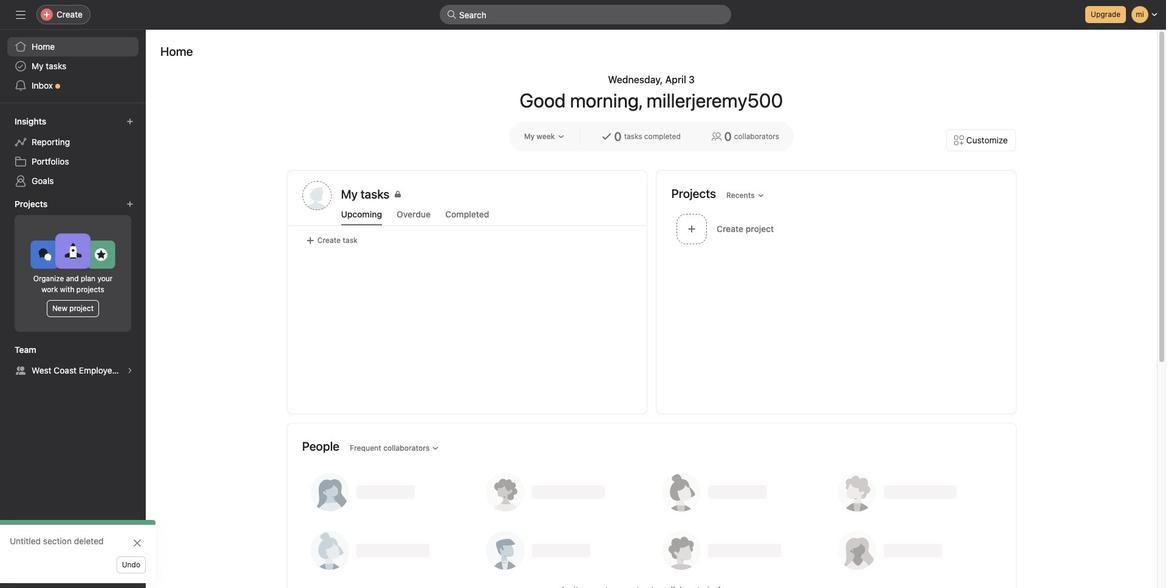 Task type: locate. For each thing, give the bounding box(es) containing it.
projects element
[[0, 193, 146, 339]]

add profile photo image
[[302, 181, 332, 210]]

prominent image
[[447, 10, 457, 19]]

global element
[[0, 30, 146, 103]]

see details, west coast employees 2 image
[[126, 367, 134, 374]]

Search tasks, projects, and more text field
[[440, 5, 732, 24]]

None field
[[440, 5, 732, 24]]



Task type: vqa. For each thing, say whether or not it's contained in the screenshot.
Starred element
no



Task type: describe. For each thing, give the bounding box(es) containing it.
teams element
[[0, 339, 146, 383]]

new project or portfolio image
[[126, 201, 134, 208]]

hide sidebar image
[[16, 10, 26, 19]]

new insights image
[[126, 118, 134, 125]]

close image
[[133, 539, 142, 548]]

insights element
[[0, 111, 146, 193]]



